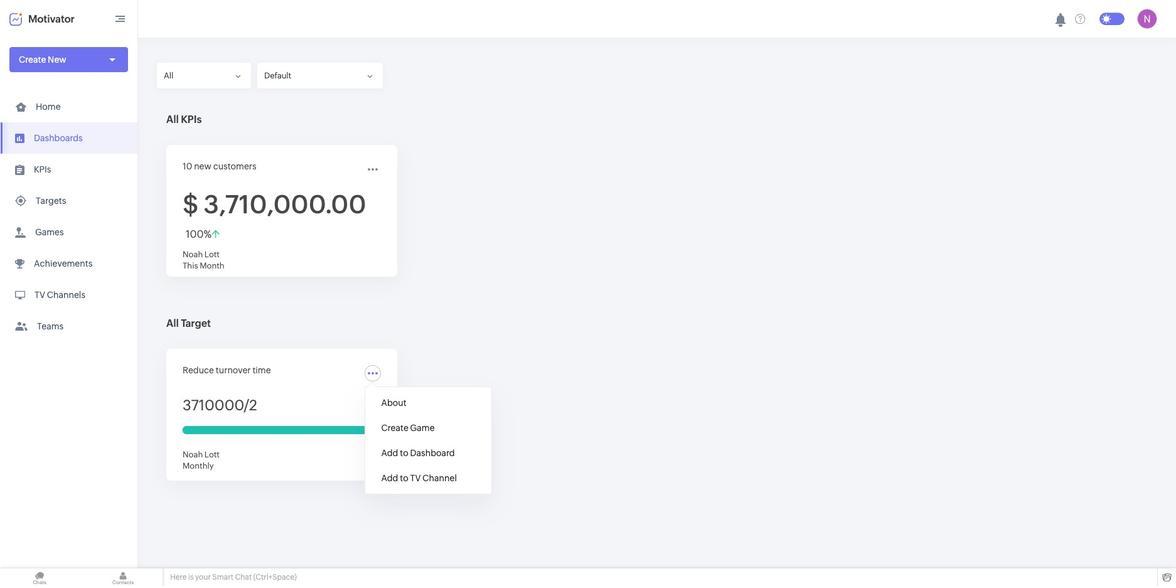 Task type: locate. For each thing, give the bounding box(es) containing it.
create left new
[[19, 55, 46, 65]]

create for create game
[[381, 423, 409, 433]]

all for all target
[[166, 318, 179, 330]]

to down add to dashboard
[[400, 473, 409, 483]]

noah up monthly at the bottom of the page
[[183, 450, 203, 460]]

add down create game
[[381, 448, 398, 458]]

to for tv
[[400, 473, 409, 483]]

lott for noah lott monthly
[[205, 450, 220, 460]]

add down add to dashboard
[[381, 473, 398, 483]]

contacts image
[[84, 569, 163, 586]]

achievements
[[34, 259, 92, 269]]

2 all from the top
[[166, 318, 179, 330]]

noah lott this month
[[183, 250, 225, 271]]

1 to from the top
[[400, 448, 409, 458]]

1 add from the top
[[381, 448, 398, 458]]

tv
[[35, 290, 45, 300], [410, 473, 421, 483]]

create down about at left bottom
[[381, 423, 409, 433]]

list containing home
[[0, 91, 138, 342]]

0 vertical spatial kpis
[[181, 114, 202, 126]]

your
[[195, 573, 211, 582]]

1 vertical spatial create
[[381, 423, 409, 433]]

1 vertical spatial all
[[166, 318, 179, 330]]

1 vertical spatial lott
[[205, 450, 220, 460]]

list
[[0, 91, 138, 342]]

2 noah from the top
[[183, 450, 203, 460]]

kpis up 10
[[181, 114, 202, 126]]

0 vertical spatial add
[[381, 448, 398, 458]]

tv left the channels
[[35, 290, 45, 300]]

create
[[19, 55, 46, 65], [381, 423, 409, 433]]

create new
[[19, 55, 66, 65]]

0 vertical spatial tv
[[35, 290, 45, 300]]

add to tv channel
[[381, 473, 457, 483]]

1 horizontal spatial create
[[381, 423, 409, 433]]

home
[[36, 102, 61, 112]]

1 lott from the top
[[205, 250, 220, 259]]

add to dashboard
[[381, 448, 455, 458]]

0 horizontal spatial tv
[[35, 290, 45, 300]]

is
[[188, 573, 194, 582]]

here
[[170, 573, 187, 582]]

3710000
[[183, 397, 244, 414]]

dashboard
[[410, 448, 455, 458]]

1 horizontal spatial tv
[[410, 473, 421, 483]]

lott up month
[[205, 250, 220, 259]]

0 vertical spatial to
[[400, 448, 409, 458]]

1 vertical spatial add
[[381, 473, 398, 483]]

1 all from the top
[[166, 114, 179, 126]]

add
[[381, 448, 398, 458], [381, 473, 398, 483]]

noah for this
[[183, 250, 203, 259]]

lott inside noah lott this month
[[205, 250, 220, 259]]

to
[[400, 448, 409, 458], [400, 473, 409, 483]]

noah inside noah lott this month
[[183, 250, 203, 259]]

kpis
[[181, 114, 202, 126], [34, 165, 51, 175]]

2 add from the top
[[381, 473, 398, 483]]

noah up this
[[183, 250, 203, 259]]

0 horizontal spatial kpis
[[34, 165, 51, 175]]

1 vertical spatial kpis
[[34, 165, 51, 175]]

lott
[[205, 250, 220, 259], [205, 450, 220, 460]]

lott up monthly at the bottom of the page
[[205, 450, 220, 460]]

2 to from the top
[[400, 473, 409, 483]]

teams
[[37, 321, 64, 332]]

100%
[[186, 229, 212, 240]]

0 vertical spatial noah
[[183, 250, 203, 259]]

1 vertical spatial noah
[[183, 450, 203, 460]]

create for create new
[[19, 55, 46, 65]]

here is your smart chat (ctrl+space)
[[170, 573, 297, 582]]

turnover
[[216, 365, 251, 375]]

/
[[244, 397, 249, 414]]

0 vertical spatial lott
[[205, 250, 220, 259]]

about
[[381, 398, 407, 408]]

all
[[166, 114, 179, 126], [166, 318, 179, 330]]

to for dashboard
[[400, 448, 409, 458]]

noah inside noah lott monthly
[[183, 450, 203, 460]]

0 horizontal spatial create
[[19, 55, 46, 65]]

lott inside noah lott monthly
[[205, 450, 220, 460]]

dashboards
[[34, 133, 83, 143]]

lott for noah lott this month
[[205, 250, 220, 259]]

0 vertical spatial all
[[166, 114, 179, 126]]

to down create game
[[400, 448, 409, 458]]

2 lott from the top
[[205, 450, 220, 460]]

tv channels
[[35, 290, 85, 300]]

1 noah from the top
[[183, 250, 203, 259]]

kpis up 'targets' at top
[[34, 165, 51, 175]]

tv inside list
[[35, 290, 45, 300]]

0 vertical spatial create
[[19, 55, 46, 65]]

channel
[[423, 473, 457, 483]]

chats image
[[0, 569, 79, 586]]

1 vertical spatial to
[[400, 473, 409, 483]]

3,710,000.00
[[204, 190, 366, 219]]

10 new customers
[[183, 161, 257, 171]]

noah
[[183, 250, 203, 259], [183, 450, 203, 460]]

tv left channel
[[410, 473, 421, 483]]

create game
[[381, 423, 435, 433]]



Task type: describe. For each thing, give the bounding box(es) containing it.
targets
[[36, 196, 66, 206]]

smart
[[212, 573, 234, 582]]

3710000 / 2
[[183, 397, 257, 414]]

games
[[35, 227, 64, 237]]

all kpis
[[166, 114, 202, 126]]

noah lott monthly
[[183, 450, 220, 471]]

this
[[183, 261, 198, 271]]

2
[[249, 397, 257, 414]]

add for add to tv channel
[[381, 473, 398, 483]]

1 horizontal spatial kpis
[[181, 114, 202, 126]]

user image
[[1138, 9, 1158, 29]]

new
[[48, 55, 66, 65]]

customers
[[213, 161, 257, 171]]

monthly
[[183, 461, 214, 471]]

month
[[200, 261, 225, 271]]

game
[[410, 423, 435, 433]]

reduce
[[183, 365, 214, 375]]

motivator
[[28, 13, 75, 25]]

channels
[[47, 290, 85, 300]]

(ctrl+space)
[[253, 573, 297, 582]]

new
[[194, 161, 211, 171]]

add for add to dashboard
[[381, 448, 398, 458]]

noah for monthly
[[183, 450, 203, 460]]

all for all kpis
[[166, 114, 179, 126]]

$
[[183, 190, 199, 219]]

all target
[[166, 318, 211, 330]]

time
[[253, 365, 271, 375]]

1 vertical spatial tv
[[410, 473, 421, 483]]

$ 3,710,000.00
[[183, 190, 366, 219]]

chat
[[235, 573, 252, 582]]

10
[[183, 161, 192, 171]]

reduce turnover time
[[183, 365, 271, 375]]

kpis inside list
[[34, 165, 51, 175]]

target
[[181, 318, 211, 330]]



Task type: vqa. For each thing, say whether or not it's contained in the screenshot.
first Lott
yes



